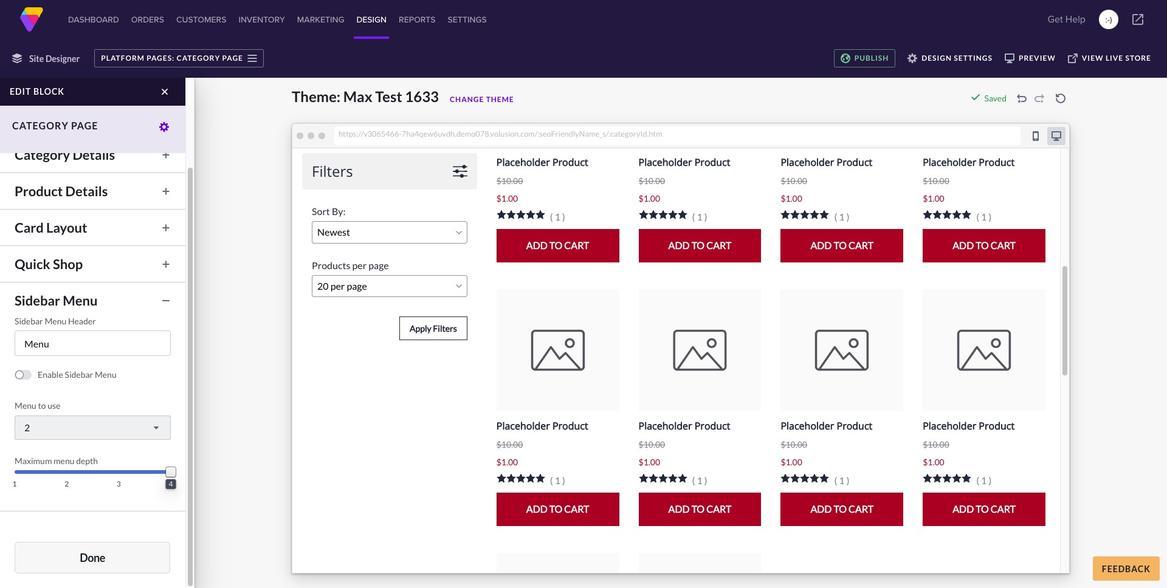 Task type: vqa. For each thing, say whether or not it's contained in the screenshot.
the top Sidebar
yes



Task type: describe. For each thing, give the bounding box(es) containing it.
category for category page
[[12, 120, 69, 131]]

customers button
[[174, 0, 229, 39]]

get
[[1048, 12, 1063, 26]]

theme:
[[292, 88, 341, 105]]

enable sidebar menu
[[38, 370, 117, 380]]

theme: max test 1633
[[292, 88, 439, 105]]

menu inside "sidebar menu" button
[[63, 293, 98, 309]]

menu to use
[[15, 401, 60, 411]]

saved
[[985, 93, 1007, 103]]

live
[[1106, 54, 1124, 63]]

)
[[1110, 13, 1113, 26]]

settings for design settings
[[954, 54, 993, 63]]

settings button
[[446, 0, 489, 39]]

sidebar for sidebar menu
[[15, 293, 60, 309]]

to
[[38, 401, 46, 411]]

4
[[169, 480, 173, 489]]

dashboard link
[[66, 0, 122, 39]]

page inside button
[[222, 54, 243, 63]]

category for category details
[[15, 147, 70, 163]]

category page
[[12, 120, 98, 131]]

reports button
[[397, 0, 438, 39]]

product details button
[[9, 181, 177, 202]]

done button
[[15, 542, 170, 574]]

quick shop button
[[9, 254, 177, 275]]

publish
[[855, 54, 889, 63]]

card layout
[[15, 220, 87, 236]]

edit
[[10, 86, 31, 97]]

quick shop
[[15, 256, 83, 272]]

menu left to
[[15, 401, 36, 411]]

menu down the sidebar menu header text field
[[95, 370, 117, 380]]

saved image
[[971, 92, 981, 102]]

sidebar menu button
[[9, 290, 177, 311]]

maximum
[[15, 456, 52, 466]]

:-)
[[1106, 13, 1113, 26]]

view live store
[[1082, 54, 1152, 63]]

marketing
[[297, 13, 344, 26]]

view
[[1082, 54, 1104, 63]]

0 vertical spatial category
[[177, 54, 220, 63]]

theme
[[486, 95, 514, 104]]

sidebar for sidebar menu header
[[15, 316, 43, 327]]

reports
[[399, 13, 436, 26]]

1
[[12, 480, 17, 489]]

get help
[[1048, 12, 1086, 26]]

help
[[1066, 12, 1086, 26]]

platform
[[101, 54, 145, 63]]

sidebar menu header
[[15, 316, 96, 327]]

marketing button
[[295, 0, 347, 39]]

Sidebar Menu Header text field
[[15, 331, 171, 356]]

feedback
[[1102, 564, 1151, 574]]

site
[[29, 53, 44, 64]]

block
[[15, 74, 48, 90]]

design
[[357, 13, 387, 26]]

design settings button
[[902, 49, 999, 68]]

settings for block settings
[[51, 74, 100, 90]]

dashboard image
[[19, 7, 44, 32]]

2 vertical spatial sidebar
[[65, 370, 93, 380]]

card
[[15, 220, 44, 236]]



Task type: locate. For each thing, give the bounding box(es) containing it.
publish button
[[834, 49, 896, 68]]

page up "category details" button
[[71, 120, 98, 131]]

0 horizontal spatial page
[[71, 120, 98, 131]]

block
[[33, 86, 65, 97]]

category down the category page
[[15, 147, 70, 163]]

category details button
[[9, 144, 177, 165]]

0 horizontal spatial settings
[[51, 74, 100, 90]]

0 vertical spatial page
[[222, 54, 243, 63]]

https://v3065466-
[[339, 129, 402, 139]]

maximum menu depth
[[15, 456, 98, 466]]

block settings button
[[9, 71, 177, 92]]

7ha4qew6uvdh.demo078.volusion.com/:seofriendlyname_s/:categoryid.htm
[[402, 129, 663, 139]]

1 vertical spatial 2
[[65, 480, 69, 489]]

1 vertical spatial details
[[65, 183, 108, 199]]

sidebar menu
[[15, 293, 98, 309]]

card layout button
[[9, 217, 177, 238]]

settings
[[954, 54, 993, 63], [51, 74, 100, 90]]

preview button
[[999, 49, 1062, 68]]

1 vertical spatial page
[[71, 120, 98, 131]]

1 horizontal spatial page
[[222, 54, 243, 63]]

1 vertical spatial category
[[12, 120, 69, 131]]

https://v3065466-7ha4qew6uvdh.demo078.volusion.com/:seofriendlyname_s/:categoryid.htm
[[339, 129, 663, 139]]

:-
[[1106, 13, 1110, 26]]

sidebar inside button
[[15, 293, 60, 309]]

quick
[[15, 256, 50, 272]]

pages:
[[147, 54, 175, 63]]

filters button
[[9, 108, 177, 129]]

1 vertical spatial settings
[[51, 74, 100, 90]]

shop
[[53, 256, 83, 272]]

details for product details
[[65, 183, 108, 199]]

details up card layout button
[[65, 183, 108, 199]]

page inside sidebar element
[[71, 120, 98, 131]]

2 down menu on the bottom left
[[65, 480, 69, 489]]

2 down menu to use
[[24, 422, 30, 434]]

menu down sidebar menu
[[45, 316, 66, 327]]

test
[[375, 88, 402, 105]]

0 vertical spatial 2
[[24, 422, 30, 434]]

get help link
[[1045, 7, 1090, 32]]

0 vertical spatial details
[[73, 147, 115, 163]]

platform pages: category page button
[[94, 49, 264, 68]]

0 vertical spatial sidebar
[[15, 293, 60, 309]]

designer
[[46, 53, 80, 64]]

4 slider
[[166, 468, 176, 490]]

menu
[[54, 456, 74, 466]]

category
[[177, 54, 220, 63], [12, 120, 69, 131], [15, 147, 70, 163]]

:-) link
[[1100, 10, 1119, 29]]

sidebar right enable
[[65, 370, 93, 380]]

header
[[68, 316, 96, 327]]

sidebar down sidebar menu
[[15, 316, 43, 327]]

details
[[73, 147, 115, 163], [65, 183, 108, 199]]

settings
[[448, 13, 487, 26]]

2 button
[[15, 416, 171, 440]]

orders button
[[129, 0, 167, 39]]

feedback button
[[1093, 557, 1160, 581]]

block settings
[[15, 74, 100, 90]]

done
[[80, 551, 105, 565]]

store
[[1126, 54, 1152, 63]]

settings down "designer"
[[51, 74, 100, 90]]

orders
[[131, 13, 164, 26]]

change
[[450, 95, 484, 104]]

depth
[[76, 456, 98, 466]]

category details
[[15, 147, 115, 163]]

2
[[24, 422, 30, 434], [65, 480, 69, 489]]

1 horizontal spatial settings
[[954, 54, 993, 63]]

1633
[[405, 88, 439, 105]]

filters
[[15, 110, 53, 126]]

menu up header
[[63, 293, 98, 309]]

category right the pages:
[[177, 54, 220, 63]]

2 vertical spatial category
[[15, 147, 70, 163]]

dashboard
[[68, 13, 119, 26]]

design settings
[[922, 54, 993, 63]]

volusion-logo link
[[19, 7, 44, 32]]

use
[[48, 401, 60, 411]]

3
[[117, 480, 121, 489]]

page
[[222, 54, 243, 63], [71, 120, 98, 131]]

customers
[[176, 13, 226, 26]]

platform pages: category page
[[101, 54, 243, 63]]

design button
[[354, 0, 389, 39]]

2 inside button
[[24, 422, 30, 434]]

sidebar element
[[0, 0, 195, 589]]

0 vertical spatial settings
[[954, 54, 993, 63]]

design
[[922, 54, 952, 63]]

enable
[[38, 370, 63, 380]]

edit block
[[10, 86, 65, 97]]

layout
[[46, 220, 87, 236]]

settings inside sidebar element
[[51, 74, 100, 90]]

sidebar up sidebar menu header
[[15, 293, 60, 309]]

1 vertical spatial sidebar
[[15, 316, 43, 327]]

max
[[343, 88, 373, 105]]

page down 'inventory'
[[222, 54, 243, 63]]

1 horizontal spatial 2
[[65, 480, 69, 489]]

details inside "category details" button
[[73, 147, 115, 163]]

details inside the product details button
[[65, 183, 108, 199]]

details up the product details button
[[73, 147, 115, 163]]

inventory
[[239, 13, 285, 26]]

product
[[15, 183, 63, 199]]

category down edit block
[[12, 120, 69, 131]]

details for category details
[[73, 147, 115, 163]]

settings right "design"
[[954, 54, 993, 63]]

0 horizontal spatial 2
[[24, 422, 30, 434]]

inventory button
[[236, 0, 288, 39]]

product details
[[15, 183, 108, 199]]

view live store button
[[1062, 49, 1158, 68]]

change theme
[[450, 95, 514, 104]]

menu
[[63, 293, 98, 309], [45, 316, 66, 327], [95, 370, 117, 380], [15, 401, 36, 411]]

site designer
[[29, 53, 80, 64]]

preview
[[1019, 54, 1056, 63]]



